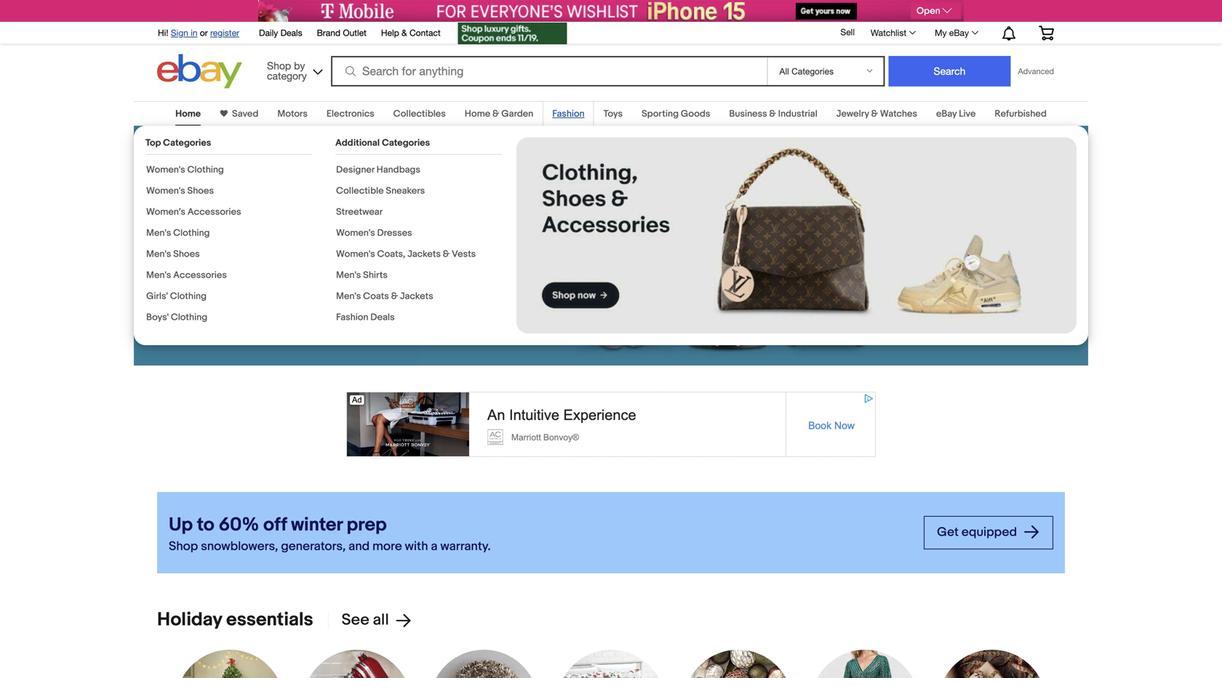 Task type: vqa. For each thing, say whether or not it's contained in the screenshot.
text box
no



Task type: locate. For each thing, give the bounding box(es) containing it.
off inside up to 60% off winter prep shop snowblowers, generators, and more with a warranty.
[[263, 514, 287, 537]]

hi!
[[158, 28, 168, 38]]

clothing down women's accessories 'link'
[[173, 228, 210, 239]]

handbags
[[377, 164, 420, 176]]

and inside up to 50% off gaming gear shop playstation, xbox, and more from vetted sellers.
[[302, 211, 324, 227]]

women's up women's shoes link
[[146, 164, 185, 176]]

1 horizontal spatial fashion
[[552, 108, 585, 120]]

1 horizontal spatial home
[[465, 108, 490, 120]]

1 horizontal spatial off
[[299, 137, 334, 171]]

1 horizontal spatial deals
[[370, 312, 395, 323]]

0 vertical spatial up
[[157, 137, 193, 171]]

0 vertical spatial shop
[[267, 60, 291, 72]]

to
[[199, 137, 226, 171], [197, 514, 214, 537]]

0 horizontal spatial fashion
[[336, 312, 368, 323]]

jackets right coats,
[[407, 249, 441, 260]]

level up
[[170, 270, 220, 285]]

from
[[362, 211, 390, 227]]

jackets right coats on the top left
[[400, 291, 433, 302]]

1 vertical spatial up
[[169, 514, 193, 537]]

& left vests
[[443, 249, 450, 260]]

0 horizontal spatial more
[[327, 211, 359, 227]]

get equipped
[[937, 525, 1020, 540]]

home
[[175, 108, 201, 120], [465, 108, 490, 120]]

goods
[[681, 108, 710, 120]]

saved
[[232, 108, 259, 120]]

designer
[[336, 164, 374, 176]]

60%
[[219, 514, 259, 537]]

to for 50%
[[199, 137, 226, 171]]

1 vertical spatial and
[[349, 539, 370, 555]]

categories
[[163, 137, 211, 149], [382, 137, 430, 149]]

50%
[[232, 137, 292, 171]]

open button
[[911, 3, 961, 19]]

prep
[[347, 514, 387, 537]]

garden
[[501, 108, 533, 120]]

your shopping cart image
[[1038, 26, 1055, 40]]

0 vertical spatial and
[[302, 211, 324, 227]]

& right jewelry
[[871, 108, 878, 120]]

1 vertical spatial shop
[[157, 211, 188, 227]]

0 vertical spatial to
[[199, 137, 226, 171]]

category
[[267, 70, 307, 82]]

up left 60%
[[169, 514, 193, 537]]

& right business at the top right
[[769, 108, 776, 120]]

clothing for men's clothing
[[173, 228, 210, 239]]

more inside up to 60% off winter prep shop snowblowers, generators, and more with a warranty.
[[372, 539, 402, 555]]

holiday essentials
[[157, 609, 313, 632]]

to inside up to 60% off winter prep shop snowblowers, generators, and more with a warranty.
[[197, 514, 214, 537]]

& for business
[[769, 108, 776, 120]]

additional categories element
[[335, 137, 502, 333]]

jewelry
[[836, 108, 869, 120]]

ebay left live
[[936, 108, 957, 120]]

home & garden
[[465, 108, 533, 120]]

0 vertical spatial fashion
[[552, 108, 585, 120]]

2 categories from the left
[[382, 137, 430, 149]]

categories up women's clothing "link"
[[163, 137, 211, 149]]

to inside up to 50% off gaming gear shop playstation, xbox, and more from vetted sellers.
[[199, 137, 226, 171]]

up to 60% off winter prep link
[[169, 514, 912, 538]]

0 horizontal spatial categories
[[163, 137, 211, 149]]

fashion left toys 'link'
[[552, 108, 585, 120]]

open
[[917, 5, 940, 17]]

categories for handbags
[[382, 137, 430, 149]]

up for up to 60% off winter prep
[[169, 514, 193, 537]]

0 vertical spatial ebay
[[949, 28, 969, 38]]

deals down men's coats & jackets
[[370, 312, 395, 323]]

0 horizontal spatial and
[[302, 211, 324, 227]]

1 vertical spatial ebay
[[936, 108, 957, 120]]

sporting
[[642, 108, 679, 120]]

home up top categories
[[175, 108, 201, 120]]

account navigation
[[150, 18, 1065, 46]]

0 vertical spatial more
[[327, 211, 359, 227]]

shoes up men's accessories 'link'
[[173, 249, 200, 260]]

and for prep
[[349, 539, 370, 555]]

None submit
[[889, 56, 1011, 87]]

fashion deals
[[336, 312, 395, 323]]

help
[[381, 28, 399, 38]]

men's down men's shirts link
[[336, 291, 361, 302]]

coats
[[363, 291, 389, 302]]

&
[[402, 28, 407, 38], [492, 108, 499, 120], [769, 108, 776, 120], [871, 108, 878, 120], [443, 249, 450, 260], [391, 291, 398, 302]]

streetwear
[[336, 207, 383, 218]]

0 vertical spatial advertisement region
[[258, 0, 964, 22]]

women's up women's
[[146, 185, 185, 197]]

0 vertical spatial off
[[299, 137, 334, 171]]

up to 50% off gaming gear link
[[157, 137, 399, 206]]

shoes up women's accessories 'link'
[[187, 185, 214, 197]]

0 horizontal spatial off
[[263, 514, 287, 537]]

women's down "streetwear"
[[336, 228, 375, 239]]

business & industrial link
[[729, 108, 817, 120]]

shop left snowblowers,
[[169, 539, 198, 555]]

hi! sign in or register
[[158, 28, 239, 38]]

women's for women's dresses
[[336, 228, 375, 239]]

& inside help & contact link
[[402, 28, 407, 38]]

up inside up to 50% off gaming gear shop playstation, xbox, and more from vetted sellers.
[[157, 137, 193, 171]]

contact
[[410, 28, 441, 38]]

1 horizontal spatial and
[[349, 539, 370, 555]]

motors
[[277, 108, 308, 120]]

collectible
[[336, 185, 384, 197]]

to up gaming
[[199, 137, 226, 171]]

more
[[327, 211, 359, 227], [372, 539, 402, 555]]

2 home from the left
[[465, 108, 490, 120]]

1 vertical spatial to
[[197, 514, 214, 537]]

sporting goods
[[642, 108, 710, 120]]

women's for women's clothing
[[146, 164, 185, 176]]

shop inside up to 60% off winter prep shop snowblowers, generators, and more with a warranty.
[[169, 539, 198, 555]]

boys' clothing
[[146, 312, 207, 323]]

shop inside up to 50% off gaming gear shop playstation, xbox, and more from vetted sellers.
[[157, 211, 188, 227]]

jewelry & watches link
[[836, 108, 917, 120]]

deals inside "account" navigation
[[280, 28, 302, 38]]

fashion down coats on the top left
[[336, 312, 368, 323]]

more left from
[[327, 211, 359, 227]]

clothing
[[187, 164, 224, 176], [173, 228, 210, 239], [170, 291, 207, 302], [171, 312, 207, 323]]

0 vertical spatial deals
[[280, 28, 302, 38]]

1 vertical spatial fashion
[[336, 312, 368, 323]]

1 vertical spatial off
[[263, 514, 287, 537]]

0 horizontal spatial home
[[175, 108, 201, 120]]

off left "designer"
[[299, 137, 334, 171]]

more left with
[[372, 539, 402, 555]]

sell
[[840, 27, 855, 37]]

coats,
[[377, 249, 405, 260]]

Search for anything text field
[[333, 57, 764, 85]]

fashion link
[[552, 108, 585, 120]]

off for 50%
[[299, 137, 334, 171]]

advertisement region
[[258, 0, 964, 22], [346, 392, 876, 458]]

men's up girls' on the left top of page
[[146, 270, 171, 281]]

1 vertical spatial more
[[372, 539, 402, 555]]

deals
[[280, 28, 302, 38], [370, 312, 395, 323]]

more inside up to 50% off gaming gear shop playstation, xbox, and more from vetted sellers.
[[327, 211, 359, 227]]

shirts
[[363, 270, 388, 281]]

men's for men's shirts
[[336, 270, 361, 281]]

1 home from the left
[[175, 108, 201, 120]]

shop up men's clothing link
[[157, 211, 188, 227]]

1 vertical spatial jackets
[[400, 291, 433, 302]]

and right xbox,
[[302, 211, 324, 227]]

electronics link
[[327, 108, 374, 120]]

clothing down girls' clothing in the top of the page
[[171, 312, 207, 323]]

women's clothing
[[146, 164, 224, 176]]

home left garden on the top of the page
[[465, 108, 490, 120]]

shoes for women's shoes
[[187, 185, 214, 197]]

sign in link
[[171, 28, 197, 38]]

men's for men's coats & jackets
[[336, 291, 361, 302]]

and down prep
[[349, 539, 370, 555]]

2 vertical spatial shop
[[169, 539, 198, 555]]

shop
[[267, 60, 291, 72], [157, 211, 188, 227], [169, 539, 198, 555]]

business & industrial
[[729, 108, 817, 120]]

& left garden on the top of the page
[[492, 108, 499, 120]]

0 vertical spatial accessories
[[188, 207, 241, 218]]

motors link
[[277, 108, 308, 120]]

level up link
[[157, 261, 253, 294]]

warranty.
[[440, 539, 491, 555]]

to left 60%
[[197, 514, 214, 537]]

women's dresses link
[[336, 228, 412, 239]]

clothing up the women's shoes
[[187, 164, 224, 176]]

holiday
[[157, 609, 222, 632]]

men's shoes link
[[146, 249, 200, 260]]

up to 50% off gaming gear main content
[[0, 92, 1222, 679]]

men's down women's
[[146, 228, 171, 239]]

clothing for boys' clothing
[[171, 312, 207, 323]]

shop by category banner
[[150, 18, 1065, 92]]

jackets
[[407, 249, 441, 260], [400, 291, 433, 302]]

1 vertical spatial advertisement region
[[346, 392, 876, 458]]

categories up handbags
[[382, 137, 430, 149]]

women's shoes
[[146, 185, 214, 197]]

accessories for women's accessories
[[188, 207, 241, 218]]

men's left the shirts on the top
[[336, 270, 361, 281]]

to for 60%
[[197, 514, 214, 537]]

up
[[203, 270, 217, 285]]

ebay live
[[936, 108, 976, 120]]

and inside up to 60% off winter prep shop snowblowers, generators, and more with a warranty.
[[349, 539, 370, 555]]

ebay live link
[[936, 108, 976, 120]]

business
[[729, 108, 767, 120]]

& right help
[[402, 28, 407, 38]]

daily deals link
[[259, 25, 302, 41]]

fashion inside additional categories element
[[336, 312, 368, 323]]

0 vertical spatial shoes
[[187, 185, 214, 197]]

1 categories from the left
[[163, 137, 211, 149]]

men's down vetted
[[146, 249, 171, 260]]

women's up men's shirts link
[[336, 249, 375, 260]]

up to 60% off winter prep shop snowblowers, generators, and more with a warranty.
[[169, 514, 491, 555]]

deals right daily
[[280, 28, 302, 38]]

shop by category
[[267, 60, 307, 82]]

collectibles link
[[393, 108, 446, 120]]

toys link
[[603, 108, 623, 120]]

shop left by
[[267, 60, 291, 72]]

off inside up to 50% off gaming gear shop playstation, xbox, and more from vetted sellers.
[[299, 137, 334, 171]]

up inside up to 60% off winter prep shop snowblowers, generators, and more with a warranty.
[[169, 514, 193, 537]]

girls' clothing link
[[146, 291, 207, 302]]

clothing down level
[[170, 291, 207, 302]]

1 vertical spatial deals
[[370, 312, 395, 323]]

none submit inside 'shop by category' banner
[[889, 56, 1011, 87]]

my ebay
[[935, 28, 969, 38]]

up up women's shoes link
[[157, 137, 193, 171]]

get the coupon image
[[458, 23, 567, 44]]

women's coats, jackets & vests link
[[336, 249, 476, 260]]

advertisement region inside up to 50% off gaming gear main content
[[346, 392, 876, 458]]

shoes
[[187, 185, 214, 197], [173, 249, 200, 260]]

0 horizontal spatial deals
[[280, 28, 302, 38]]

1 vertical spatial shoes
[[173, 249, 200, 260]]

1 horizontal spatial more
[[372, 539, 402, 555]]

my
[[935, 28, 947, 38]]

1 horizontal spatial categories
[[382, 137, 430, 149]]

deals inside additional categories element
[[370, 312, 395, 323]]

men's shoes
[[146, 249, 200, 260]]

ebay inside my ebay link
[[949, 28, 969, 38]]

1 vertical spatial accessories
[[173, 270, 227, 281]]

holiday essentials link
[[157, 609, 313, 632]]

ebay right the my
[[949, 28, 969, 38]]

off right 60%
[[263, 514, 287, 537]]

women's coats, jackets & vests
[[336, 249, 476, 260]]



Task type: describe. For each thing, give the bounding box(es) containing it.
shop inside shop by category
[[267, 60, 291, 72]]

top categories
[[145, 137, 211, 149]]

women's for women's shoes
[[146, 185, 185, 197]]

fashion deals link
[[336, 312, 395, 323]]

advanced link
[[1011, 57, 1061, 86]]

streetwear link
[[336, 207, 383, 218]]

register
[[210, 28, 239, 38]]

additional
[[335, 137, 380, 149]]

saved link
[[228, 108, 259, 120]]

see all
[[342, 611, 389, 630]]

home for home
[[175, 108, 201, 120]]

with
[[405, 539, 428, 555]]

get
[[937, 525, 959, 540]]

top
[[145, 137, 161, 149]]

up for up to 50% off gaming gear
[[157, 137, 193, 171]]

shop by category button
[[260, 54, 326, 85]]

gaming
[[157, 172, 254, 205]]

clothing for girls' clothing
[[170, 291, 207, 302]]

fashion for fashion link
[[552, 108, 585, 120]]

all
[[373, 611, 389, 630]]

watchlist link
[[863, 24, 922, 41]]

home for home & garden
[[465, 108, 490, 120]]

more for up to 60% off winter prep
[[372, 539, 402, 555]]

refurbished
[[995, 108, 1047, 120]]

men's accessories
[[146, 270, 227, 281]]

daily
[[259, 28, 278, 38]]

shoes for men's shoes
[[173, 249, 200, 260]]

equipped
[[962, 525, 1017, 540]]

men's for men's clothing
[[146, 228, 171, 239]]

fashion for fashion deals
[[336, 312, 368, 323]]

snowblowers,
[[201, 539, 278, 555]]

essentials
[[226, 609, 313, 632]]

a
[[431, 539, 438, 555]]

& for help
[[402, 28, 407, 38]]

outlet
[[343, 28, 367, 38]]

live
[[959, 108, 976, 120]]

collectible sneakers link
[[336, 185, 425, 197]]

sellers.
[[200, 227, 243, 243]]

jewelry & watches
[[836, 108, 917, 120]]

deals for daily deals
[[280, 28, 302, 38]]

shop for 50%
[[157, 211, 188, 227]]

home & garden link
[[465, 108, 533, 120]]

men's accessories link
[[146, 270, 227, 281]]

dresses
[[377, 228, 412, 239]]

industrial
[[778, 108, 817, 120]]

and for gear
[[302, 211, 324, 227]]

sell link
[[834, 27, 861, 37]]

0 vertical spatial jackets
[[407, 249, 441, 260]]

men's coats & jackets
[[336, 291, 433, 302]]

more for up to 50% off gaming gear
[[327, 211, 359, 227]]

men's shirts link
[[336, 270, 388, 281]]

women's
[[146, 207, 185, 218]]

additional categories
[[335, 137, 430, 149]]

deals for fashion deals
[[370, 312, 395, 323]]

level
[[170, 270, 200, 285]]

shop for 60%
[[169, 539, 198, 555]]

boys' clothing link
[[146, 312, 207, 323]]

girls' clothing
[[146, 291, 207, 302]]

men's for men's accessories
[[146, 270, 171, 281]]

women's accessories link
[[146, 207, 241, 218]]

ebay inside up to 50% off gaming gear main content
[[936, 108, 957, 120]]

clothing for women's clothing
[[187, 164, 224, 176]]

advanced
[[1018, 67, 1054, 76]]

top categories element
[[145, 137, 312, 333]]

clothing, shoes & accessories - shop now image
[[516, 137, 1077, 334]]

accessories for men's accessories
[[173, 270, 227, 281]]

women's shoes link
[[146, 185, 214, 197]]

men's clothing link
[[146, 228, 210, 239]]

generators,
[[281, 539, 346, 555]]

watches
[[880, 108, 917, 120]]

sneakers
[[386, 185, 425, 197]]

off for 60%
[[263, 514, 287, 537]]

up to 50% off gaming gear shop playstation, xbox, and more from vetted sellers.
[[157, 137, 390, 243]]

gear
[[260, 172, 319, 205]]

& right coats on the top left
[[391, 291, 398, 302]]

vetted
[[157, 227, 197, 243]]

brand
[[317, 28, 340, 38]]

men's for men's shoes
[[146, 249, 171, 260]]

women's for women's coats, jackets & vests
[[336, 249, 375, 260]]

men's coats & jackets link
[[336, 291, 433, 302]]

xbox,
[[264, 211, 299, 227]]

categories for clothing
[[163, 137, 211, 149]]

or
[[200, 28, 208, 38]]

brand outlet link
[[317, 25, 367, 41]]

women's accessories
[[146, 207, 241, 218]]

see
[[342, 611, 369, 630]]

sporting goods link
[[642, 108, 710, 120]]

girls'
[[146, 291, 168, 302]]

& for home
[[492, 108, 499, 120]]

designer handbags link
[[336, 164, 420, 176]]

sign
[[171, 28, 188, 38]]

in
[[191, 28, 197, 38]]

men's clothing
[[146, 228, 210, 239]]

see all link
[[328, 611, 412, 630]]

collectible sneakers
[[336, 185, 425, 197]]

get equipped link
[[924, 516, 1053, 550]]

help & contact link
[[381, 25, 441, 41]]

& for jewelry
[[871, 108, 878, 120]]

women's dresses
[[336, 228, 412, 239]]

women's clothing link
[[146, 164, 224, 176]]



